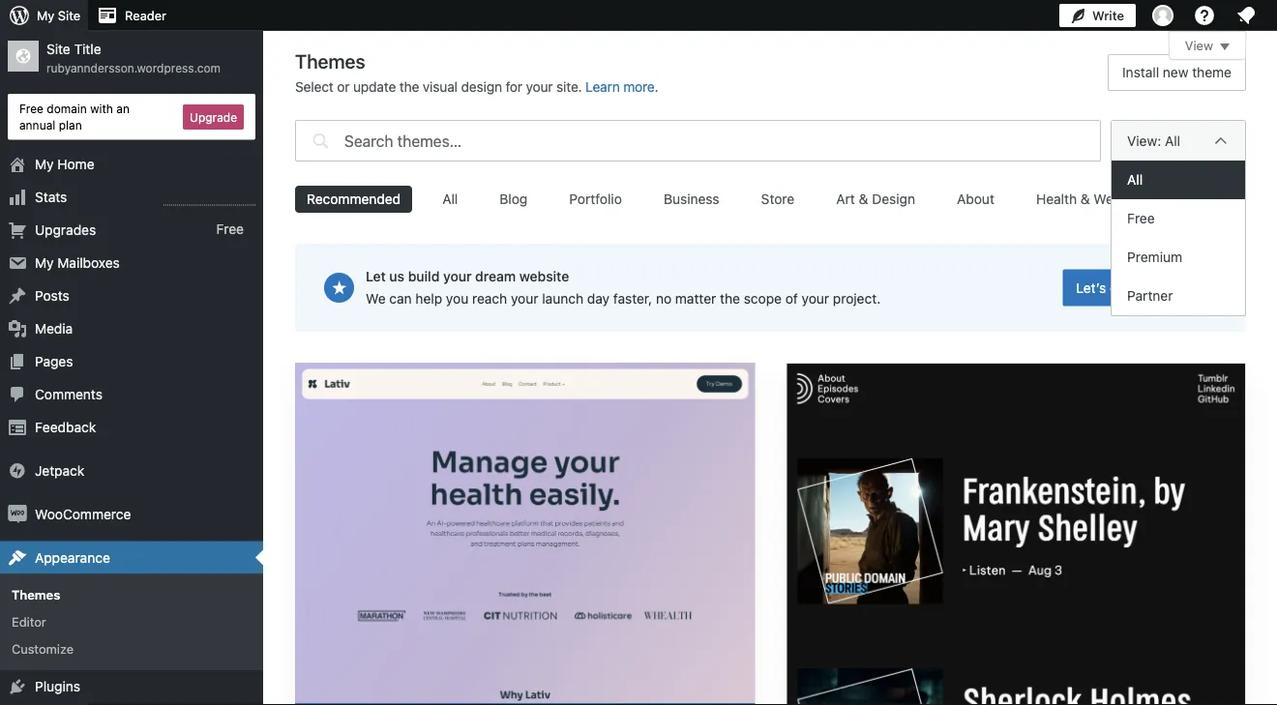Task type: vqa. For each thing, say whether or not it's contained in the screenshot.
new
yes



Task type: describe. For each thing, give the bounding box(es) containing it.
premium
[[1127, 249, 1183, 265]]

feedback
[[35, 419, 96, 435]]

site inside site title rubyanndersson.wordpress.com
[[46, 41, 70, 57]]

domain
[[47, 102, 87, 115]]

img image for woocommerce
[[8, 505, 27, 524]]

design
[[872, 191, 915, 207]]

upgrade button
[[183, 104, 244, 129]]

free link
[[1112, 199, 1245, 238]]

upgrades
[[35, 222, 96, 238]]

pages link
[[0, 345, 263, 378]]

store button
[[750, 186, 806, 213]]

& for design
[[859, 191, 868, 207]]

& for wellness
[[1081, 191, 1090, 207]]

faster,
[[613, 291, 652, 307]]

jetpack link
[[0, 454, 263, 487]]

new
[[1163, 64, 1189, 80]]

my site link
[[0, 0, 88, 31]]

closed image
[[1220, 44, 1230, 50]]

your up you
[[443, 269, 472, 284]]

my mailboxes
[[35, 255, 120, 271]]

let us build your dream website we can help you reach your launch day faster, no matter the scope of your project.
[[366, 269, 881, 307]]

your inside themes select or update the visual design for your site. learn more .
[[526, 79, 553, 95]]

write link
[[1060, 0, 1136, 31]]

art & design
[[836, 191, 915, 207]]

your right of
[[802, 291, 829, 307]]

woocommerce
[[35, 506, 131, 522]]

jetpack
[[35, 463, 84, 479]]

art
[[836, 191, 855, 207]]

posts
[[35, 287, 69, 303]]

stats
[[35, 189, 67, 205]]

write
[[1092, 8, 1124, 23]]

posts link
[[0, 279, 263, 312]]

feedback link
[[0, 411, 263, 444]]

an
[[116, 102, 130, 115]]

customize
[[12, 642, 74, 657]]

appearance link
[[0, 541, 263, 574]]

reader
[[125, 8, 166, 23]]

install
[[1123, 64, 1159, 80]]

your down website
[[511, 291, 538, 307]]

all button
[[431, 186, 470, 213]]

my site
[[37, 8, 80, 23]]

Search search field
[[344, 121, 1100, 161]]

recommended button
[[295, 186, 412, 213]]

themes link
[[0, 581, 263, 608]]

my for my home
[[35, 156, 54, 172]]

site title rubyanndersson.wordpress.com
[[46, 41, 221, 75]]

scope
[[744, 291, 782, 307]]

get started
[[1110, 280, 1179, 296]]

let's get started link
[[1063, 269, 1192, 306]]

upgrade
[[190, 110, 237, 124]]

let
[[366, 269, 386, 284]]

launch
[[542, 291, 584, 307]]

woocommerce link
[[0, 498, 263, 531]]

build
[[408, 269, 440, 284]]

with
[[90, 102, 113, 115]]

editor
[[12, 615, 46, 629]]

select
[[295, 79, 334, 95]]

the inside let us build your dream website we can help you reach your launch day faster, no matter the scope of your project.
[[720, 291, 740, 307]]

home
[[57, 156, 94, 172]]

appearance
[[35, 550, 110, 566]]

day
[[587, 291, 610, 307]]

media link
[[0, 312, 263, 345]]

view
[[1185, 38, 1213, 53]]

my profile image
[[1152, 5, 1174, 26]]

view: all
[[1127, 133, 1181, 149]]

site.
[[556, 79, 582, 95]]

update
[[353, 79, 396, 95]]

you
[[446, 291, 469, 307]]

visual
[[423, 79, 458, 95]]

health
[[1036, 191, 1077, 207]]

can
[[389, 291, 412, 307]]

stats link
[[0, 181, 263, 213]]

themes for themes select or update the visual design for your site. learn more .
[[295, 49, 365, 72]]

install new theme link
[[1108, 54, 1246, 91]]

business button
[[652, 186, 731, 213]]



Task type: locate. For each thing, give the bounding box(es) containing it.
partner
[[1127, 288, 1173, 304]]

2 vertical spatial all
[[442, 191, 458, 207]]

view:
[[1127, 133, 1161, 149]]

0 vertical spatial site
[[58, 8, 80, 23]]

design
[[461, 79, 502, 95]]

title
[[74, 41, 101, 57]]

lativ is a wordpress block theme specifically designed for businesses and startups. it offers fresh, vibrant color palettes and sleek, modern templates that are perfect for companies looking to establish a bold and innovative online presence. image
[[295, 363, 755, 705]]

matter
[[675, 291, 716, 307]]

sometimes your podcast episode cover arts deserve more attention than regular thumbnails offer. if you think so, then podcasty is the theme design for your podcast site. image
[[787, 364, 1245, 705]]

premium link
[[1112, 238, 1245, 277]]

2 vertical spatial my
[[35, 255, 54, 271]]

business
[[664, 191, 720, 207]]

the
[[399, 79, 419, 95], [720, 291, 740, 307]]

themes
[[295, 49, 365, 72], [12, 587, 60, 602]]

the left scope
[[720, 291, 740, 307]]

img image inside woocommerce link
[[8, 505, 27, 524]]

all right view:
[[1165, 133, 1181, 149]]

1 horizontal spatial all
[[1127, 172, 1143, 188]]

editor link
[[0, 608, 263, 636]]

all for all button
[[442, 191, 458, 207]]

free down wellness
[[1127, 210, 1155, 226]]

img image left woocommerce
[[8, 505, 27, 524]]

img image for jetpack
[[8, 461, 27, 481]]

site left title
[[46, 41, 70, 57]]

2 & from the left
[[1081, 191, 1090, 207]]

rubyanndersson.wordpress.com
[[46, 61, 221, 75]]

annual plan
[[19, 118, 82, 131]]

wellness
[[1094, 191, 1149, 207]]

0 horizontal spatial &
[[859, 191, 868, 207]]

0 vertical spatial all
[[1165, 133, 1181, 149]]

install new theme
[[1123, 64, 1232, 80]]

free up annual plan
[[19, 102, 44, 115]]

1 horizontal spatial the
[[720, 291, 740, 307]]

dream
[[475, 269, 516, 284]]

help image
[[1193, 4, 1216, 27]]

your right for
[[526, 79, 553, 95]]

let's
[[1076, 280, 1106, 296]]

themes for themes
[[12, 587, 60, 602]]

your
[[526, 79, 553, 95], [443, 269, 472, 284], [511, 291, 538, 307], [802, 291, 829, 307]]

help
[[416, 291, 442, 307]]

0 horizontal spatial free
[[19, 102, 44, 115]]

1 vertical spatial img image
[[8, 505, 27, 524]]

all left blog
[[442, 191, 458, 207]]

us
[[389, 269, 405, 284]]

recommended
[[307, 191, 401, 207]]

website
[[519, 269, 569, 284]]

let's get started
[[1076, 280, 1179, 296]]

& right art
[[859, 191, 868, 207]]

learn more link
[[586, 79, 655, 95]]

all inside all button
[[442, 191, 458, 207]]

None search field
[[295, 115, 1101, 166]]

reader link
[[88, 0, 174, 31]]

media
[[35, 320, 73, 336]]

all for all link on the top of the page
[[1127, 172, 1143, 188]]

my left reader link
[[37, 8, 54, 23]]

my for my mailboxes
[[35, 255, 54, 271]]

2 img image from the top
[[8, 505, 27, 524]]

1 vertical spatial site
[[46, 41, 70, 57]]

0 vertical spatial img image
[[8, 461, 27, 481]]

1 vertical spatial the
[[720, 291, 740, 307]]

all
[[1165, 133, 1181, 149], [1127, 172, 1143, 188], [442, 191, 458, 207]]

& inside health & wellness button
[[1081, 191, 1090, 207]]

all inside all link
[[1127, 172, 1143, 188]]

of
[[785, 291, 798, 307]]

comments link
[[0, 378, 263, 411]]

&
[[859, 191, 868, 207], [1081, 191, 1090, 207]]

pages
[[35, 353, 73, 369]]

my inside "link"
[[35, 156, 54, 172]]

1 horizontal spatial &
[[1081, 191, 1090, 207]]

my
[[37, 8, 54, 23], [35, 156, 54, 172], [35, 255, 54, 271]]

the inside themes select or update the visual design for your site. learn more .
[[399, 79, 419, 95]]

1 horizontal spatial free
[[216, 222, 244, 238]]

0 horizontal spatial themes
[[12, 587, 60, 602]]

theme
[[1192, 64, 1232, 80]]

mailboxes
[[57, 255, 120, 271]]

1 vertical spatial all
[[1127, 172, 1143, 188]]

free domain with an annual plan
[[19, 102, 130, 131]]

health & wellness
[[1036, 191, 1149, 207]]

reach
[[472, 291, 507, 307]]

all link
[[1112, 161, 1245, 199]]

& right health
[[1081, 191, 1090, 207]]

manage your notifications image
[[1235, 4, 1258, 27]]

no
[[656, 291, 672, 307]]

1 horizontal spatial themes
[[295, 49, 365, 72]]

view button
[[1169, 31, 1246, 60]]

0 vertical spatial themes
[[295, 49, 365, 72]]

0 horizontal spatial all
[[442, 191, 458, 207]]

customize link
[[0, 636, 263, 663]]

& inside art & design button
[[859, 191, 868, 207]]

partner link
[[1112, 277, 1245, 315]]

all up wellness
[[1127, 172, 1143, 188]]

free
[[19, 102, 44, 115], [1127, 210, 1155, 226], [216, 222, 244, 238]]

themes select or update the visual design for your site. learn more .
[[295, 49, 658, 95]]

my up posts
[[35, 255, 54, 271]]

my left home
[[35, 156, 54, 172]]

plugins link
[[0, 671, 263, 704]]

plugins
[[35, 679, 80, 695]]

health & wellness button
[[1025, 186, 1161, 213]]

site up title
[[58, 8, 80, 23]]

view: all list box
[[1111, 161, 1246, 316]]

free inside free domain with an annual plan
[[19, 102, 44, 115]]

img image
[[8, 461, 27, 481], [8, 505, 27, 524]]

portfolio button
[[558, 186, 634, 213]]

themes up or at the left top of page
[[295, 49, 365, 72]]

.
[[655, 79, 658, 95]]

0 horizontal spatial the
[[399, 79, 419, 95]]

or
[[337, 79, 350, 95]]

themes inside themes select or update the visual design for your site. learn more .
[[295, 49, 365, 72]]

store
[[761, 191, 795, 207]]

2 horizontal spatial all
[[1165, 133, 1181, 149]]

themes up editor
[[12, 587, 60, 602]]

for
[[506, 79, 522, 95]]

0 vertical spatial the
[[399, 79, 419, 95]]

1 img image from the top
[[8, 461, 27, 481]]

about
[[957, 191, 995, 207]]

highest hourly views 0 image
[[164, 193, 255, 206]]

we
[[366, 291, 386, 307]]

my for my site
[[37, 8, 54, 23]]

free down highest hourly views 0 image
[[216, 222, 244, 238]]

1 & from the left
[[859, 191, 868, 207]]

blog button
[[488, 186, 539, 213]]

comments
[[35, 386, 102, 402]]

free inside view: all list box
[[1127, 210, 1155, 226]]

site
[[58, 8, 80, 23], [46, 41, 70, 57]]

1 vertical spatial themes
[[12, 587, 60, 602]]

img image inside jetpack link
[[8, 461, 27, 481]]

2 horizontal spatial free
[[1127, 210, 1155, 226]]

1 vertical spatial my
[[35, 156, 54, 172]]

about button
[[945, 186, 1006, 213]]

open search image
[[308, 115, 333, 166]]

learn more
[[586, 79, 655, 95]]

the left visual
[[399, 79, 419, 95]]

0 vertical spatial my
[[37, 8, 54, 23]]

art & design button
[[825, 186, 927, 213]]

blog
[[500, 191, 528, 207]]

img image left the jetpack
[[8, 461, 27, 481]]



